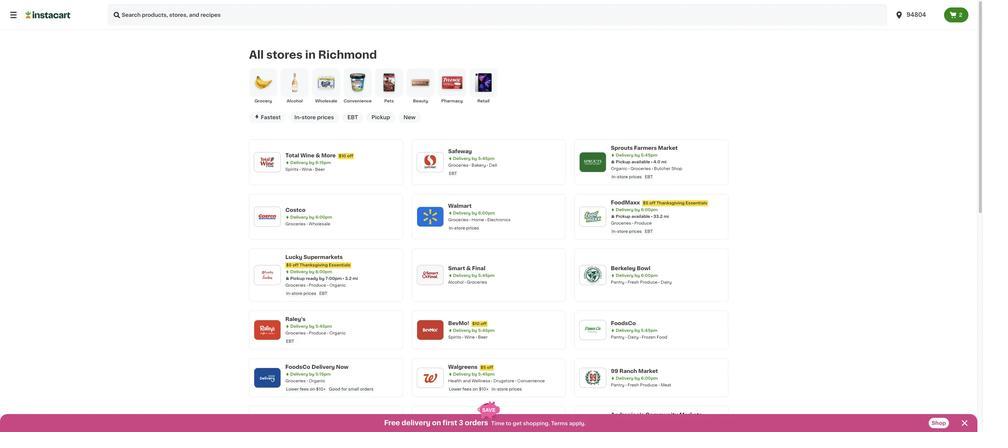 Task type: describe. For each thing, give the bounding box(es) containing it.
andronico's community markets link
[[575, 407, 728, 433]]

essentials inside lucky supermarkets $5 off thanksgiving essentials
[[329, 264, 351, 268]]

final
[[472, 266, 485, 271]]

beer for &
[[315, 168, 325, 172]]

$10 inside total wine & more $10 off
[[339, 154, 346, 158]]

delivery by 5:45pm for smart & final
[[453, 274, 495, 278]]

groceries down sprouts farmers market
[[631, 167, 651, 171]]

99 ranch market logo image
[[583, 369, 603, 388]]

smart & final logo image
[[420, 266, 440, 285]]

delivery by 5:45pm for foodsco
[[616, 329, 658, 333]]

by for 99 ranch market logo
[[635, 377, 640, 381]]

small
[[348, 388, 359, 392]]

delivery by 6:00pm down "foodmaxx"
[[616, 208, 658, 212]]

ebt down raley's
[[286, 340, 294, 344]]

terms
[[551, 422, 568, 427]]

lower fees on $10+ good for small orders
[[286, 388, 373, 392]]

pickup for 33.2 mi
[[616, 215, 630, 219]]

fees for health and wellness
[[463, 388, 472, 392]]

shop button
[[929, 419, 949, 429]]

2
[[959, 12, 963, 18]]

by for sprouts farmers market logo
[[635, 154, 640, 158]]

pantry for berkeley bowl
[[611, 281, 625, 285]]

ebt button
[[342, 112, 363, 123]]

store down drugstore
[[497, 388, 508, 392]]

0 vertical spatial &
[[316, 153, 320, 158]]

market for 99 ranch market
[[638, 369, 658, 374]]

beauty button
[[406, 68, 435, 104]]

grocery for grocery outlet
[[448, 417, 471, 422]]

community
[[645, 413, 678, 418]]

meat
[[661, 384, 671, 388]]

shopping.
[[523, 422, 550, 427]]

more
[[321, 153, 336, 158]]

delivery by 6:15pm
[[290, 161, 331, 165]]

club
[[303, 417, 316, 422]]

stores
[[266, 50, 303, 60]]

apply.
[[569, 422, 586, 427]]

6:15pm
[[315, 161, 331, 165]]

99 ranch market
[[611, 369, 658, 374]]

by for "berkeley bowl logo"
[[635, 274, 640, 278]]

ranch
[[620, 369, 637, 374]]

in-store prices inside button
[[294, 115, 334, 120]]

sprouts
[[611, 146, 633, 151]]

groceries down walmart
[[448, 218, 468, 222]]

prices down ready
[[303, 292, 316, 296]]

99
[[611, 369, 618, 374]]

by for foodsco logo
[[635, 329, 640, 333]]

groceries bakery deli
[[448, 164, 497, 168]]

prices down groceries produce
[[629, 230, 642, 234]]

delivery by 6:00pm up ready
[[290, 270, 332, 274]]

5:15pm
[[315, 373, 331, 377]]

raley's logo image
[[258, 321, 277, 340]]

all
[[249, 50, 264, 60]]

wellness
[[472, 380, 490, 384]]

foodsco for foodsco
[[611, 321, 636, 327]]

pets
[[384, 99, 394, 103]]

alcohol groceries
[[448, 281, 487, 285]]

1 groceries produce organic from the top
[[285, 284, 346, 288]]

in- up raley's
[[286, 292, 292, 296]]

organic up now
[[329, 332, 346, 336]]

delivery by 5:45pm for raley's
[[290, 325, 332, 329]]

1 vertical spatial wholesale
[[309, 222, 330, 227]]

2 button
[[944, 7, 969, 22]]

and
[[463, 380, 471, 384]]

retail
[[477, 99, 490, 103]]

produce up the foodsco delivery now at left bottom
[[309, 332, 326, 336]]

groceries down costco
[[285, 222, 306, 227]]

groceries down pickup ready by 7:00pm
[[285, 284, 306, 288]]

$10 inside bevmo! $10 off
[[472, 322, 480, 327]]

6:00pm for costco
[[315, 216, 332, 220]]

sprouts farmers market logo image
[[583, 153, 603, 172]]

by for walmart logo
[[472, 212, 477, 216]]

33.2 mi
[[653, 215, 669, 219]]

1 vertical spatial orders
[[465, 421, 488, 427]]

in-store prices ebt for foodmaxx
[[612, 230, 653, 234]]

raley's
[[285, 317, 306, 322]]

3.2 mi
[[345, 277, 358, 281]]

save image
[[478, 402, 500, 419]]

health
[[448, 380, 462, 384]]

time
[[491, 422, 505, 427]]

prices inside button
[[317, 115, 334, 120]]

by for total wine & more logo
[[309, 161, 314, 165]]

prices down organic groceries butcher shop
[[629, 175, 642, 179]]

berkeley bowl
[[611, 266, 650, 271]]

ebt down groceries bakery deli
[[449, 172, 457, 176]]

beer for off
[[478, 336, 488, 340]]

groceries produce
[[611, 222, 652, 226]]

produce down bowl
[[640, 281, 658, 285]]

fees for groceries
[[300, 388, 309, 392]]

lower fees on $10+ in-store prices
[[449, 388, 522, 392]]

costco
[[285, 208, 306, 213]]

grocery outlet
[[448, 417, 490, 422]]

bowl
[[637, 266, 650, 271]]

$10 inside sam's club $10 off
[[319, 418, 327, 422]]

delivery for lucky supermarkets logo in the left bottom of the page
[[290, 270, 308, 274]]

spirits wine beer for bevmo!
[[448, 336, 488, 340]]

on for good
[[310, 388, 315, 392]]

groceries down "final"
[[467, 281, 487, 285]]

mi for $5
[[664, 215, 669, 219]]

5:45pm for grocery outlet
[[478, 425, 495, 429]]

by for foodmaxx logo
[[635, 208, 640, 212]]

ready
[[306, 277, 318, 281]]

6:00pm up 33.2
[[641, 208, 658, 212]]

delivery for smart & final logo
[[453, 274, 471, 278]]

ebt down organic groceries butcher shop
[[645, 175, 653, 179]]

delivery by 6:00pm for berkeley bowl
[[616, 274, 658, 278]]

beauty
[[413, 99, 428, 103]]

bevmo! $10 off
[[448, 321, 487, 327]]

0 horizontal spatial dairy
[[628, 336, 639, 340]]

ebt down pickup ready by 7:00pm
[[319, 292, 327, 296]]

6:00pm for walmart
[[478, 212, 495, 216]]

bevmo!
[[448, 321, 469, 327]]

pharmacy button
[[438, 68, 466, 104]]

smart & final
[[448, 266, 485, 271]]

health and wellness drugstore convenience
[[448, 380, 545, 384]]

delivery for bevmo! logo
[[453, 329, 471, 333]]

produce left meat in the right bottom of the page
[[640, 384, 658, 388]]

safeway
[[448, 149, 472, 154]]

walgreens $5 off
[[448, 365, 493, 370]]

2 groceries produce organic from the top
[[285, 332, 346, 336]]

$10+ for in-
[[479, 388, 489, 392]]

convenience button
[[343, 68, 372, 104]]

food
[[657, 336, 667, 340]]

groceries down delivery by 5:15pm
[[285, 380, 306, 384]]

delivery by 5:45pm down the walgreens $5 off
[[453, 373, 495, 377]]

new
[[404, 115, 416, 120]]

2 94804 button from the left
[[895, 4, 940, 25]]

$5 for walgreens
[[481, 366, 486, 370]]

33.2
[[653, 215, 663, 219]]

by for foodsco delivery now logo
[[309, 373, 314, 377]]

fastest
[[261, 115, 281, 120]]

alcohol button
[[281, 68, 309, 104]]

5:45pm for raley's
[[315, 325, 332, 329]]

delivery for raley's logo
[[290, 325, 308, 329]]

delivery down grocery outlet
[[453, 425, 471, 429]]

by for raley's logo
[[309, 325, 314, 329]]

delivery for foodsco logo
[[616, 329, 634, 333]]

pantry dairy frozen food
[[611, 336, 667, 340]]

5:45pm for sprouts farmers market
[[641, 154, 658, 158]]

4.0
[[653, 160, 660, 164]]

1 vertical spatial convenience
[[517, 380, 545, 384]]

foodmaxx logo image
[[583, 207, 603, 227]]

fresh for bowl
[[628, 281, 639, 285]]

total
[[285, 153, 299, 158]]

on for 3
[[432, 421, 441, 427]]

delivery by 5:45pm for grocery outlet
[[453, 425, 495, 429]]

$5 inside lucky supermarkets $5 off thanksgiving essentials
[[286, 264, 292, 268]]

in
[[305, 50, 316, 60]]

produce down foodmaxx $5 off thanksgiving essentials
[[634, 222, 652, 226]]

groceries down raley's
[[285, 332, 306, 336]]

ebt inside button
[[347, 115, 358, 120]]

5:45pm for foodsco
[[641, 329, 658, 333]]

0 vertical spatial in-store prices ebt
[[612, 175, 653, 179]]

foodsco logo image
[[583, 321, 603, 340]]

on for in-
[[473, 388, 478, 392]]

in- up "foodmaxx"
[[612, 175, 617, 179]]

delivery by 5:45pm down bevmo! $10 off
[[453, 329, 495, 333]]

0 vertical spatial wine
[[300, 153, 314, 158]]

pickup inside button
[[372, 115, 390, 120]]

walgreens logo image
[[420, 369, 440, 388]]

5:45pm for safeway
[[478, 157, 495, 161]]

lucky supermarkets logo image
[[258, 266, 277, 285]]

delivery for "berkeley bowl logo"
[[616, 274, 634, 278]]

costco logo image
[[258, 207, 277, 227]]

pantry fresh produce dairy
[[611, 281, 672, 285]]

groceries down safeway
[[448, 164, 468, 168]]

pickup button
[[366, 112, 395, 123]]

walgreens
[[448, 365, 478, 370]]

6:00pm for 99 ranch market
[[641, 377, 658, 381]]

wholesale button
[[312, 68, 340, 104]]

delivery by 6:00pm for costco
[[290, 216, 332, 220]]

now
[[336, 365, 349, 370]]

off inside total wine & more $10 off
[[347, 154, 353, 158]]

new button
[[398, 112, 421, 123]]

1 horizontal spatial &
[[466, 266, 471, 271]]

6:00pm for berkeley bowl
[[641, 274, 658, 278]]

delivery
[[402, 421, 430, 427]]

farmers
[[634, 146, 657, 151]]

off inside bevmo! $10 off
[[481, 322, 487, 327]]

store down groceries home electronics on the bottom of page
[[455, 227, 465, 231]]

safeway logo image
[[420, 153, 440, 172]]

in- down walmart
[[449, 227, 455, 231]]

drugstore
[[493, 380, 514, 384]]

first
[[443, 421, 457, 427]]



Task type: locate. For each thing, give the bounding box(es) containing it.
delivery by 5:45pm for sprouts farmers market
[[616, 154, 658, 158]]

frozen
[[642, 336, 656, 340]]

1 vertical spatial groceries produce organic
[[285, 332, 346, 336]]

1 horizontal spatial essentials
[[686, 201, 707, 206]]

$10 right club
[[319, 418, 327, 422]]

prices down drugstore
[[509, 388, 522, 392]]

1 lower from the left
[[286, 388, 299, 392]]

by for safeway logo
[[472, 157, 477, 161]]

0 vertical spatial wholesale
[[315, 99, 337, 103]]

1 vertical spatial foodsco
[[285, 365, 310, 370]]

pharmacy
[[441, 99, 463, 103]]

available for 6:00pm
[[631, 215, 650, 219]]

lucky
[[285, 255, 302, 260]]

available for 5:45pm
[[631, 160, 650, 164]]

supermarkets
[[304, 255, 343, 260]]

store down the alcohol button
[[302, 115, 316, 120]]

2 vertical spatial pantry
[[611, 384, 625, 388]]

delivery for walmart logo
[[453, 212, 471, 216]]

in-store prices down "wholesale" "button"
[[294, 115, 334, 120]]

delivery for safeway logo
[[453, 157, 471, 161]]

spirits for total wine & more
[[285, 168, 299, 172]]

delivery by 5:45pm
[[616, 154, 658, 158], [453, 157, 495, 161], [453, 274, 495, 278], [290, 325, 332, 329], [453, 329, 495, 333], [616, 329, 658, 333], [453, 373, 495, 377], [453, 425, 495, 429]]

1 available from the top
[[631, 160, 650, 164]]

delivery for foodmaxx logo
[[616, 208, 634, 212]]

convenience up ebt button
[[344, 99, 372, 103]]

1 vertical spatial pantry
[[611, 336, 625, 340]]

0 vertical spatial essentials
[[686, 201, 707, 206]]

organic down 7:00pm
[[329, 284, 346, 288]]

lower for lower fees on $10+ in-store prices
[[449, 388, 462, 392]]

3 pantry from the top
[[611, 384, 625, 388]]

$10+ down wellness
[[479, 388, 489, 392]]

1 vertical spatial essentials
[[329, 264, 351, 268]]

2 vertical spatial mi
[[353, 277, 358, 281]]

foodsco up pantry dairy frozen food
[[611, 321, 636, 327]]

0 vertical spatial thanksgiving
[[657, 201, 685, 206]]

1 vertical spatial mi
[[664, 215, 669, 219]]

spirits down bevmo!
[[448, 336, 461, 340]]

foodsco delivery now
[[285, 365, 349, 370]]

1 vertical spatial dairy
[[628, 336, 639, 340]]

in- down groceries produce
[[612, 230, 617, 234]]

beer down bevmo! $10 off
[[478, 336, 488, 340]]

spirits down total
[[285, 168, 299, 172]]

delivery by 5:45pm down raley's
[[290, 325, 332, 329]]

spirits wine beer down delivery by 6:15pm
[[285, 168, 325, 172]]

delivery by 6:00pm for walmart
[[453, 212, 495, 216]]

$5
[[643, 201, 648, 206], [286, 264, 292, 268], [481, 366, 486, 370]]

store
[[302, 115, 316, 120], [617, 175, 628, 179], [455, 227, 465, 231], [617, 230, 628, 234], [292, 292, 302, 296], [497, 388, 508, 392]]

off down lucky on the bottom
[[293, 264, 299, 268]]

ebt
[[347, 115, 358, 120], [449, 172, 457, 176], [645, 175, 653, 179], [645, 230, 653, 234], [319, 292, 327, 296], [286, 340, 294, 344]]

produce down pickup ready by 7:00pm
[[309, 284, 326, 288]]

fresh down berkeley bowl
[[628, 281, 639, 285]]

1 horizontal spatial shop
[[932, 421, 946, 427]]

groceries produce organic
[[285, 284, 346, 288], [285, 332, 346, 336]]

0 vertical spatial grocery
[[255, 99, 272, 103]]

pantry for foodsco
[[611, 336, 625, 340]]

shop left close 'icon' at the bottom
[[932, 421, 946, 427]]

1 vertical spatial thanksgiving
[[300, 264, 328, 268]]

1 vertical spatial shop
[[932, 421, 946, 427]]

alcohol inside button
[[287, 99, 303, 103]]

fresh down the 99 ranch market
[[628, 384, 639, 388]]

fastest button
[[249, 112, 286, 123]]

pickup for 3.2 mi
[[290, 277, 305, 281]]

outlet
[[472, 417, 490, 422]]

$10
[[339, 154, 346, 158], [472, 322, 480, 327], [319, 418, 327, 422]]

close image
[[960, 419, 969, 428]]

delivery by 6:00pm down the 99 ranch market
[[616, 377, 658, 381]]

all stores in richmond
[[249, 50, 377, 60]]

spirits wine beer for total
[[285, 168, 325, 172]]

6:00pm up groceries home electronics on the bottom of page
[[478, 212, 495, 216]]

1 vertical spatial alcohol
[[448, 281, 464, 285]]

0 vertical spatial alcohol
[[287, 99, 303, 103]]

richmond
[[318, 50, 377, 60]]

foodsco delivery now logo image
[[258, 369, 277, 388]]

1 vertical spatial grocery
[[448, 417, 471, 422]]

lower for lower fees on $10+ good for small orders
[[286, 388, 299, 392]]

delivery for foodsco delivery now logo
[[290, 373, 308, 377]]

delivery by 5:45pm for safeway
[[453, 157, 495, 161]]

delivery down bevmo!
[[453, 329, 471, 333]]

0 vertical spatial available
[[631, 160, 650, 164]]

alcohol for alcohol groceries
[[448, 281, 464, 285]]

off right club
[[328, 418, 334, 422]]

spirits wine beer
[[285, 168, 325, 172], [448, 336, 488, 340]]

pickup down pets
[[372, 115, 390, 120]]

0 vertical spatial beer
[[315, 168, 325, 172]]

wholesale up 'supermarkets'
[[309, 222, 330, 227]]

mi for supermarkets
[[353, 277, 358, 281]]

0 vertical spatial in-store prices
[[294, 115, 334, 120]]

convenience
[[344, 99, 372, 103], [517, 380, 545, 384]]

2 available from the top
[[631, 215, 650, 219]]

convenience right drugstore
[[517, 380, 545, 384]]

fresh for ranch
[[628, 384, 639, 388]]

pantry down 99
[[611, 384, 625, 388]]

1 vertical spatial $5
[[286, 264, 292, 268]]

& left "final"
[[466, 266, 471, 271]]

store down organic groceries butcher shop
[[617, 175, 628, 179]]

0 vertical spatial dairy
[[661, 281, 672, 285]]

Search field
[[108, 4, 887, 25]]

$10+
[[316, 388, 326, 392], [479, 388, 489, 392]]

1 pantry from the top
[[611, 281, 625, 285]]

beer
[[315, 168, 325, 172], [478, 336, 488, 340]]

1 horizontal spatial orders
[[465, 421, 488, 427]]

shop inside button
[[932, 421, 946, 427]]

1 vertical spatial fresh
[[628, 384, 639, 388]]

fees
[[300, 388, 309, 392], [463, 388, 472, 392]]

5:45pm for smart & final
[[478, 274, 495, 278]]

foodmaxx
[[611, 200, 640, 206]]

1 horizontal spatial $10+
[[479, 388, 489, 392]]

groceries produce organic down pickup ready by 7:00pm
[[285, 284, 346, 288]]

2 horizontal spatial $5
[[643, 201, 648, 206]]

1 vertical spatial $10
[[472, 322, 480, 327]]

delivery by 6:00pm up the home
[[453, 212, 495, 216]]

2 lower from the left
[[449, 388, 462, 392]]

groceries
[[448, 164, 468, 168], [631, 167, 651, 171], [448, 218, 468, 222], [611, 222, 631, 226], [285, 222, 306, 227], [467, 281, 487, 285], [285, 284, 306, 288], [285, 332, 306, 336], [285, 380, 306, 384]]

groceries wholesale
[[285, 222, 330, 227]]

bevmo! logo image
[[420, 321, 440, 340]]

free delivery on first 3 orders time to get shopping. terms apply.
[[384, 421, 586, 427]]

all stores in richmond main content
[[0, 30, 978, 433]]

2 vertical spatial wine
[[464, 336, 475, 340]]

4.0 mi
[[653, 160, 667, 164]]

by for lucky supermarkets logo in the left bottom of the page
[[309, 270, 314, 274]]

0 horizontal spatial &
[[316, 153, 320, 158]]

groceries organic
[[285, 380, 325, 384]]

0 horizontal spatial spirits
[[285, 168, 299, 172]]

delivery by 5:15pm
[[290, 373, 331, 377]]

0 horizontal spatial $5
[[286, 264, 292, 268]]

mi right 33.2
[[664, 215, 669, 219]]

thanksgiving
[[657, 201, 685, 206], [300, 264, 328, 268]]

pets button
[[375, 68, 403, 104]]

0 vertical spatial market
[[658, 146, 678, 151]]

0 vertical spatial pantry
[[611, 281, 625, 285]]

pantry down berkeley
[[611, 281, 625, 285]]

grocery for grocery
[[255, 99, 272, 103]]

0 horizontal spatial $10+
[[316, 388, 326, 392]]

1 vertical spatial available
[[631, 215, 650, 219]]

foodsco
[[611, 321, 636, 327], [285, 365, 310, 370]]

prices down the home
[[466, 227, 479, 231]]

5:45pm
[[641, 154, 658, 158], [478, 157, 495, 161], [478, 274, 495, 278], [315, 325, 332, 329], [478, 329, 495, 333], [641, 329, 658, 333], [478, 373, 495, 377], [478, 425, 495, 429]]

0 horizontal spatial $10
[[319, 418, 327, 422]]

spirits for bevmo!
[[448, 336, 461, 340]]

delivery
[[616, 154, 634, 158], [453, 157, 471, 161], [290, 161, 308, 165], [616, 208, 634, 212], [453, 212, 471, 216], [290, 216, 308, 220], [290, 270, 308, 274], [453, 274, 471, 278], [616, 274, 634, 278], [290, 325, 308, 329], [453, 329, 471, 333], [616, 329, 634, 333], [312, 365, 335, 370], [290, 373, 308, 377], [453, 373, 471, 377], [616, 377, 634, 381], [453, 425, 471, 429]]

delivery up pantry dairy frozen food
[[616, 329, 634, 333]]

0 horizontal spatial on
[[310, 388, 315, 392]]

94804
[[907, 12, 926, 18]]

1 horizontal spatial in-store prices
[[449, 227, 479, 231]]

0 horizontal spatial in-store prices
[[294, 115, 334, 120]]

pickup for 4.0 mi
[[616, 160, 630, 164]]

6:00pm up pickup ready by 7:00pm
[[315, 270, 332, 274]]

thanksgiving inside foodmaxx $5 off thanksgiving essentials
[[657, 201, 685, 206]]

lucky supermarkets $5 off thanksgiving essentials
[[285, 255, 351, 268]]

1 $10+ from the left
[[316, 388, 326, 392]]

retail button
[[469, 68, 498, 104]]

essentials
[[686, 201, 707, 206], [329, 264, 351, 268]]

$5 for foodmaxx
[[643, 201, 648, 206]]

delivery by 6:00pm up pantry fresh produce dairy
[[616, 274, 658, 278]]

0 vertical spatial groceries produce organic
[[285, 284, 346, 288]]

alcohol for alcohol
[[287, 99, 303, 103]]

grocery button
[[249, 68, 278, 104]]

prices
[[317, 115, 334, 120], [629, 175, 642, 179], [466, 227, 479, 231], [629, 230, 642, 234], [303, 292, 316, 296], [509, 388, 522, 392]]

free
[[384, 421, 400, 427]]

1 vertical spatial beer
[[478, 336, 488, 340]]

$5 up wellness
[[481, 366, 486, 370]]

0 horizontal spatial thanksgiving
[[300, 264, 328, 268]]

delivery for walgreens logo
[[453, 373, 471, 377]]

1 vertical spatial in-store prices
[[449, 227, 479, 231]]

markets
[[679, 413, 702, 418]]

delivery up 5:15pm
[[312, 365, 335, 370]]

delivery by 5:45pm down grocery outlet
[[453, 425, 495, 429]]

delivery by 5:45pm up groceries bakery deli
[[453, 157, 495, 161]]

foodsco for foodsco delivery now
[[285, 365, 310, 370]]

wine down delivery by 6:15pm
[[302, 168, 312, 172]]

1 horizontal spatial lower
[[449, 388, 462, 392]]

for
[[341, 388, 347, 392]]

1 horizontal spatial foodsco
[[611, 321, 636, 327]]

to
[[506, 422, 511, 427]]

pickup available up groceries produce
[[616, 215, 650, 219]]

get
[[513, 422, 522, 427]]

off up 33.2
[[649, 201, 656, 206]]

delivery by 6:00pm up groceries wholesale
[[290, 216, 332, 220]]

foodmaxx $5 off thanksgiving essentials
[[611, 200, 707, 206]]

grocery left outlet
[[448, 417, 471, 422]]

0 vertical spatial mi
[[661, 160, 667, 164]]

walmart logo image
[[420, 207, 440, 227]]

on
[[310, 388, 315, 392], [473, 388, 478, 392], [432, 421, 441, 427]]

off inside foodmaxx $5 off thanksgiving essentials
[[649, 201, 656, 206]]

1 horizontal spatial $5
[[481, 366, 486, 370]]

market up pantry fresh produce meat
[[638, 369, 658, 374]]

wine for bevmo!
[[464, 336, 475, 340]]

2 vertical spatial $10
[[319, 418, 327, 422]]

1 horizontal spatial on
[[432, 421, 441, 427]]

2 vertical spatial in-store prices ebt
[[286, 292, 327, 296]]

0 horizontal spatial shop
[[672, 167, 682, 171]]

0 vertical spatial orders
[[360, 388, 373, 392]]

0 horizontal spatial convenience
[[344, 99, 372, 103]]

pickup available for groceries
[[616, 160, 650, 164]]

$5 inside the walgreens $5 off
[[481, 366, 486, 370]]

2 $10+ from the left
[[479, 388, 489, 392]]

0 horizontal spatial essentials
[[329, 264, 351, 268]]

$10+ for good
[[316, 388, 326, 392]]

0 vertical spatial spirits wine beer
[[285, 168, 325, 172]]

market for sprouts farmers market
[[658, 146, 678, 151]]

bakery
[[472, 164, 486, 168]]

alcohol down "smart"
[[448, 281, 464, 285]]

groceries down "foodmaxx"
[[611, 222, 631, 226]]

0 horizontal spatial foodsco
[[285, 365, 310, 370]]

good
[[329, 388, 340, 392]]

0 horizontal spatial beer
[[315, 168, 325, 172]]

ebt left pickup button
[[347, 115, 358, 120]]

1 horizontal spatial convenience
[[517, 380, 545, 384]]

delivery for 99 ranch market logo
[[616, 377, 634, 381]]

1 fresh from the top
[[628, 281, 639, 285]]

off inside the walgreens $5 off
[[487, 366, 493, 370]]

orders right the small
[[360, 388, 373, 392]]

grocery inside button
[[255, 99, 272, 103]]

0 horizontal spatial market
[[638, 369, 658, 374]]

in-store prices ebt down organic groceries butcher shop
[[612, 175, 653, 179]]

by for smart & final logo
[[472, 274, 477, 278]]

1 horizontal spatial fees
[[463, 388, 472, 392]]

wine up delivery by 6:15pm
[[300, 153, 314, 158]]

delivery by 5:45pm up pantry dairy frozen food
[[616, 329, 658, 333]]

0 vertical spatial shop
[[672, 167, 682, 171]]

1 horizontal spatial dairy
[[661, 281, 672, 285]]

3
[[459, 421, 463, 427]]

0 horizontal spatial grocery
[[255, 99, 272, 103]]

1 horizontal spatial beer
[[478, 336, 488, 340]]

0 horizontal spatial spirits wine beer
[[285, 168, 325, 172]]

0 vertical spatial $10
[[339, 154, 346, 158]]

0 horizontal spatial fees
[[300, 388, 309, 392]]

by for bevmo! logo
[[472, 329, 477, 333]]

2 pantry from the top
[[611, 336, 625, 340]]

wholesale inside "button"
[[315, 99, 337, 103]]

store down pickup ready by 7:00pm
[[292, 292, 302, 296]]

off right bevmo!
[[481, 322, 487, 327]]

available up organic groceries butcher shop
[[631, 160, 650, 164]]

wine for total
[[302, 168, 312, 172]]

1 horizontal spatial spirits
[[448, 336, 461, 340]]

foodsco up delivery by 5:15pm
[[285, 365, 310, 370]]

$5 inside foodmaxx $5 off thanksgiving essentials
[[643, 201, 648, 206]]

1 horizontal spatial alcohol
[[448, 281, 464, 285]]

mi right 3.2 at bottom left
[[353, 277, 358, 281]]

in-store prices ebt for lucky supermarkets
[[286, 292, 327, 296]]

fees down groceries organic
[[300, 388, 309, 392]]

& up 6:15pm
[[316, 153, 320, 158]]

sam's club $10 off
[[285, 417, 334, 422]]

1 horizontal spatial spirits wine beer
[[448, 336, 488, 340]]

andronico's community markets
[[611, 413, 702, 418]]

off right more
[[347, 154, 353, 158]]

total wine & more logo image
[[258, 153, 277, 172]]

on left first on the left
[[432, 421, 441, 427]]

in-store prices ebt down ready
[[286, 292, 327, 296]]

store inside button
[[302, 115, 316, 120]]

94804 button
[[890, 4, 944, 25], [895, 4, 940, 25]]

instacart logo image
[[25, 10, 70, 19]]

off
[[347, 154, 353, 158], [649, 201, 656, 206], [293, 264, 299, 268], [481, 322, 487, 327], [487, 366, 493, 370], [328, 418, 334, 422]]

by for the costco logo
[[309, 216, 314, 220]]

1 vertical spatial spirits
[[448, 336, 461, 340]]

fresh
[[628, 281, 639, 285], [628, 384, 639, 388]]

1 horizontal spatial $10
[[339, 154, 346, 158]]

1 horizontal spatial grocery
[[448, 417, 471, 422]]

delivery for sprouts farmers market logo
[[616, 154, 634, 158]]

0 vertical spatial convenience
[[344, 99, 372, 103]]

grocery up fastest button
[[255, 99, 272, 103]]

1 vertical spatial market
[[638, 369, 658, 374]]

0 horizontal spatial alcohol
[[287, 99, 303, 103]]

delivery down sprouts
[[616, 154, 634, 158]]

in- right the fastest
[[294, 115, 302, 120]]

store down groceries produce
[[617, 230, 628, 234]]

0 vertical spatial foodsco
[[611, 321, 636, 327]]

pantry right foodsco logo
[[611, 336, 625, 340]]

delivery down costco
[[290, 216, 308, 220]]

shop right butcher
[[672, 167, 682, 171]]

sam's
[[285, 417, 302, 422]]

home
[[472, 218, 484, 222]]

pickup
[[372, 115, 390, 120], [616, 160, 630, 164], [616, 215, 630, 219], [290, 277, 305, 281]]

mi up butcher
[[661, 160, 667, 164]]

2 vertical spatial $5
[[481, 366, 486, 370]]

$5 down lucky on the bottom
[[286, 264, 292, 268]]

in- down health and wellness drugstore convenience
[[492, 388, 497, 392]]

essentials inside foodmaxx $5 off thanksgiving essentials
[[686, 201, 707, 206]]

groceries home electronics
[[448, 218, 511, 222]]

2 pickup available from the top
[[616, 215, 650, 219]]

None search field
[[108, 4, 887, 25]]

organic groceries butcher shop
[[611, 167, 682, 171]]

delivery up ready
[[290, 270, 308, 274]]

butcher
[[654, 167, 671, 171]]

2 horizontal spatial $10
[[472, 322, 480, 327]]

deli
[[489, 164, 497, 168]]

pantry for 99 ranch market
[[611, 384, 625, 388]]

1 94804 button from the left
[[890, 4, 944, 25]]

sprouts farmers market
[[611, 146, 678, 151]]

wholesale up in-store prices button
[[315, 99, 337, 103]]

convenience inside button
[[344, 99, 372, 103]]

ebt down groceries produce
[[645, 230, 653, 234]]

0 horizontal spatial orders
[[360, 388, 373, 392]]

market up 4.0 mi
[[658, 146, 678, 151]]

pickup available for produce
[[616, 215, 650, 219]]

pickup ready by 7:00pm
[[290, 277, 342, 281]]

delivery for the costco logo
[[290, 216, 308, 220]]

walmart
[[448, 204, 472, 209]]

0 vertical spatial pickup available
[[616, 160, 650, 164]]

2 fresh from the top
[[628, 384, 639, 388]]

alcohol
[[287, 99, 303, 103], [448, 281, 464, 285]]

off inside sam's club $10 off
[[328, 418, 334, 422]]

delivery by 5:45pm down sprouts farmers market
[[616, 154, 658, 158]]

1 vertical spatial spirits wine beer
[[448, 336, 488, 340]]

off inside lucky supermarkets $5 off thanksgiving essentials
[[293, 264, 299, 268]]

wholesale
[[315, 99, 337, 103], [309, 222, 330, 227]]

1 vertical spatial wine
[[302, 168, 312, 172]]

1 horizontal spatial market
[[658, 146, 678, 151]]

by for walgreens logo
[[472, 373, 477, 377]]

berkeley bowl logo image
[[583, 266, 603, 285]]

pickup up groceries produce
[[616, 215, 630, 219]]

0 vertical spatial fresh
[[628, 281, 639, 285]]

2 fees from the left
[[463, 388, 472, 392]]

in- inside button
[[294, 115, 302, 120]]

1 vertical spatial &
[[466, 266, 471, 271]]

1 pickup available from the top
[[616, 160, 650, 164]]

0 vertical spatial spirits
[[285, 168, 299, 172]]

in-
[[294, 115, 302, 120], [612, 175, 617, 179], [449, 227, 455, 231], [612, 230, 617, 234], [286, 292, 292, 296], [492, 388, 497, 392]]

delivery for total wine & more logo
[[290, 161, 308, 165]]

3.2
[[345, 277, 352, 281]]

delivery down "foodmaxx"
[[616, 208, 634, 212]]

1 vertical spatial in-store prices ebt
[[612, 230, 653, 234]]

market
[[658, 146, 678, 151], [638, 369, 658, 374]]

1 horizontal spatial thanksgiving
[[657, 201, 685, 206]]

thanksgiving inside lucky supermarkets $5 off thanksgiving essentials
[[300, 264, 328, 268]]

organic down 5:15pm
[[309, 380, 325, 384]]

electronics
[[487, 218, 511, 222]]

0 vertical spatial $5
[[643, 201, 648, 206]]

delivery by 6:00pm for 99 ranch market
[[616, 377, 658, 381]]

shop
[[672, 167, 682, 171], [932, 421, 946, 427]]

organic down sprouts
[[611, 167, 627, 171]]

7:00pm
[[325, 277, 342, 281]]

grocery
[[255, 99, 272, 103], [448, 417, 471, 422]]

1 fees from the left
[[300, 388, 309, 392]]



Task type: vqa. For each thing, say whether or not it's contained in the screenshot.
Market
yes



